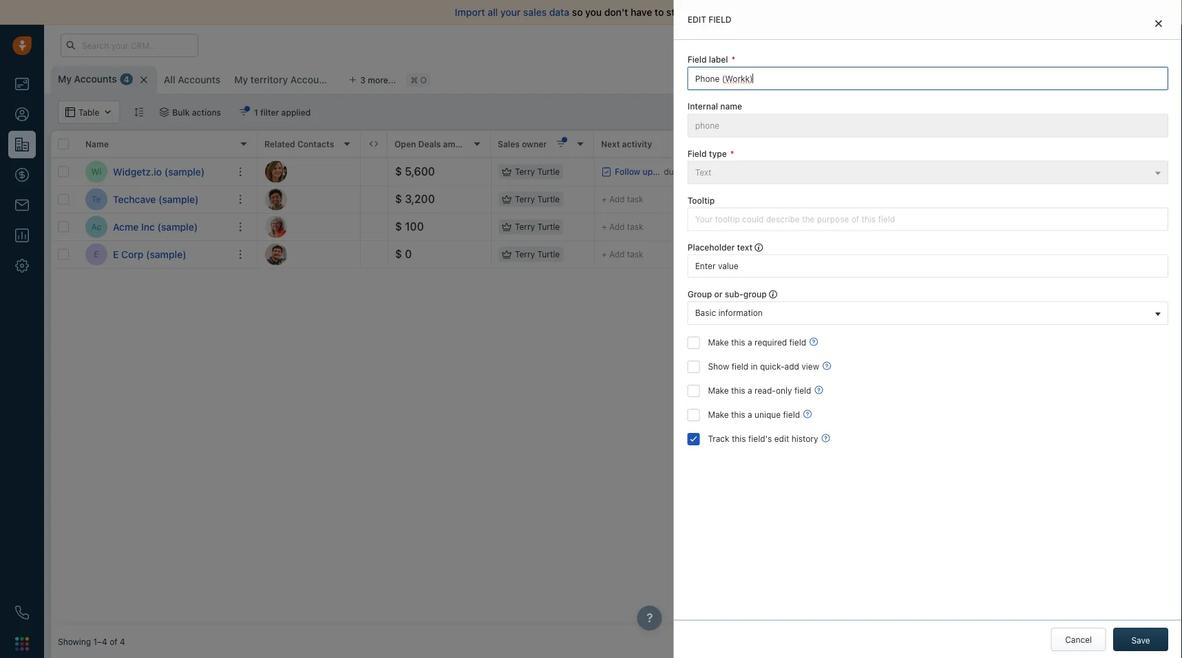 Task type: describe. For each thing, give the bounding box(es) containing it.
to for 3,200
[[734, 194, 742, 204]]

click for $ 100
[[712, 222, 732, 232]]

all
[[488, 7, 498, 18]]

terry for 0
[[515, 250, 535, 259]]

to for 5,600
[[734, 167, 742, 177]]

make for make this a unique field
[[708, 410, 729, 420]]

amount
[[443, 139, 474, 149]]

container_wx8msf4aqz5i3rn1 image inside 1 filter applied button
[[239, 107, 249, 117]]

row group containing $ 5,600
[[257, 158, 1175, 268]]

make this a read-only field
[[708, 386, 812, 395]]

required
[[755, 338, 787, 347]]

terry turtle for $ 5,600
[[515, 167, 560, 177]]

you
[[585, 7, 602, 18]]

container_wx8msf4aqz5i3rn1 image inside bulk actions button
[[159, 107, 169, 117]]

this for edit
[[732, 434, 746, 444]]

to left the start
[[655, 7, 664, 18]]

+ click to add for 0
[[705, 250, 759, 259]]

dialog containing edit field
[[674, 0, 1182, 658]]

my accounts 4
[[58, 73, 129, 85]]

field's
[[749, 434, 772, 444]]

edit
[[775, 434, 789, 444]]

sales
[[523, 7, 547, 18]]

activity
[[622, 139, 652, 149]]

+ click to add for 100
[[705, 222, 759, 232]]

press space to select this row. row containing widgetz.io (sample)
[[51, 158, 257, 186]]

+ add task for $ 0
[[602, 250, 643, 259]]

19266343001 link
[[808, 220, 863, 234]]

grid containing $ 5,600
[[51, 129, 1175, 625]]

information
[[718, 308, 763, 318]]

actions
[[192, 107, 221, 117]]

my territory accounts
[[234, 74, 333, 85]]

$ for $ 3,200
[[395, 192, 402, 206]]

my for my territory accounts
[[234, 74, 248, 85]]

turtle for $ 100
[[537, 222, 560, 232]]

edit field
[[688, 15, 732, 24]]

accounts for my
[[74, 73, 117, 85]]

acme inc (sample)
[[113, 221, 198, 232]]

your text will prompt users to fill this field with the right data image
[[755, 242, 763, 252]]

add for $ 0
[[609, 250, 625, 259]]

turtle for $ 0
[[537, 250, 560, 259]]

add inside button
[[1117, 73, 1133, 83]]

task for $ 100
[[627, 222, 643, 232]]

+ click to add for 5,600
[[705, 167, 759, 177]]

field right the unique
[[783, 410, 800, 420]]

click down 19266343001 link
[[816, 248, 835, 258]]

track this field's edit history
[[708, 434, 818, 444]]

text button
[[688, 161, 1168, 184]]

name
[[85, 139, 109, 149]]

owner
[[522, 139, 547, 149]]

only
[[776, 386, 792, 395]]

press space to select this row. row containing $ 3,200
[[257, 186, 1175, 213]]

field for field type
[[688, 149, 707, 158]]

freshworks switcher image
[[15, 637, 29, 651]]

acme inc (sample) link
[[113, 220, 198, 234]]

$ 100
[[395, 220, 424, 233]]

open deals amount
[[394, 139, 474, 149]]

related
[[264, 139, 295, 149]]

track
[[708, 434, 730, 444]]

$ for $ 5,600
[[395, 165, 402, 178]]

of
[[110, 637, 117, 646]]

so
[[572, 7, 583, 18]]

quick-
[[760, 362, 785, 371]]

make this a required field
[[708, 338, 806, 347]]

e corp (sample)
[[113, 249, 186, 260]]

Field label text field
[[688, 67, 1168, 90]]

(sample) inside 'link'
[[164, 166, 205, 177]]

⌘ o
[[410, 75, 427, 85]]

bulk actions button
[[150, 101, 230, 124]]

more...
[[368, 75, 396, 85]]

all accounts
[[164, 74, 221, 85]]

phone element
[[8, 599, 36, 626]]

field right show
[[732, 362, 749, 371]]

internal name
[[688, 102, 742, 111]]

e for e
[[94, 250, 99, 259]]

field label
[[688, 55, 728, 64]]

question circled image for show field in quick-add view
[[823, 360, 831, 372]]

start
[[666, 7, 688, 18]]

applied
[[281, 107, 311, 117]]

from
[[690, 7, 712, 18]]

widgetz.io
[[113, 166, 162, 177]]

due in a day
[[664, 167, 711, 177]]

to down 19266343001 link
[[837, 248, 845, 258]]

history
[[792, 434, 818, 444]]

sales owner
[[498, 139, 547, 149]]

a for unique
[[748, 410, 752, 420]]

e corp (sample) link
[[113, 247, 186, 261]]

save
[[1131, 635, 1150, 645]]

this for required
[[731, 338, 746, 347]]

container_wx8msf4aqz5i3rn1 image for $ 3,200
[[502, 194, 512, 204]]

(sample) down widgetz.io (sample) 'link' at the top of the page
[[158, 193, 199, 205]]

field type
[[688, 149, 727, 158]]

add for 0
[[744, 250, 759, 259]]

close image
[[1155, 19, 1162, 27]]

group
[[743, 289, 767, 299]]

task for $ 0
[[627, 250, 643, 259]]

basic information button
[[688, 301, 1168, 325]]

view
[[802, 362, 819, 371]]

make for make this a read-only field
[[708, 386, 729, 395]]

terry turtle for $ 3,200
[[515, 194, 560, 204]]

l image
[[265, 216, 287, 238]]

contacts
[[297, 139, 334, 149]]

to for 100
[[734, 222, 742, 232]]

+ click to add for 3,200
[[705, 194, 759, 204]]

import all your sales data link
[[455, 7, 572, 18]]

3
[[360, 75, 366, 85]]

add for $ 3,200
[[609, 194, 625, 204]]

showing
[[58, 637, 91, 646]]

all
[[164, 74, 175, 85]]

widgetz.io (sample) link
[[113, 165, 205, 179]]

due
[[664, 167, 678, 177]]

100
[[405, 220, 424, 233]]

press space to select this row. row containing acme inc (sample)
[[51, 213, 257, 241]]

1 filter applied
[[254, 107, 311, 117]]

add inside dialog
[[785, 362, 799, 371]]

$ 0
[[395, 248, 412, 261]]

⌘
[[410, 75, 418, 85]]

o
[[420, 75, 427, 85]]

$ 3,200
[[395, 192, 435, 206]]

Internal name text field
[[688, 114, 1168, 137]]

$ 5,600
[[395, 165, 435, 178]]

techcave
[[113, 193, 156, 205]]

cancel
[[1065, 635, 1092, 644]]

row group containing widgetz.io (sample)
[[51, 158, 257, 268]]

sub-
[[725, 289, 743, 299]]

1 filter applied button
[[230, 101, 320, 124]]



Task type: vqa. For each thing, say whether or not it's contained in the screenshot.
S icon
yes



Task type: locate. For each thing, give the bounding box(es) containing it.
terry for 5,600
[[515, 167, 535, 177]]

my
[[58, 73, 72, 85], [234, 74, 248, 85]]

bulk actions
[[172, 107, 221, 117]]

a left read-
[[748, 386, 752, 395]]

this right track
[[732, 434, 746, 444]]

to up text
[[734, 222, 742, 232]]

4 down search your crm... text field
[[124, 74, 129, 84]]

scratch.
[[714, 7, 751, 18]]

press space to select this row. row containing e corp (sample)
[[51, 241, 257, 268]]

add for 100
[[744, 222, 759, 232]]

a
[[690, 167, 695, 177], [748, 338, 752, 347], [748, 386, 752, 395], [748, 410, 752, 420]]

click up placeholder text
[[712, 222, 732, 232]]

ac
[[91, 222, 101, 232]]

to for 0
[[734, 250, 742, 259]]

1 terry turtle from the top
[[515, 167, 560, 177]]

terry for 3,200
[[515, 194, 535, 204]]

1 vertical spatial task
[[627, 222, 643, 232]]

te
[[92, 194, 101, 204]]

s image
[[265, 188, 287, 210]]

terry turtle for $ 100
[[515, 222, 560, 232]]

type
[[709, 149, 727, 158]]

e for e corp (sample)
[[113, 249, 119, 260]]

group
[[688, 289, 712, 299]]

4
[[124, 74, 129, 84], [120, 637, 125, 646]]

0 vertical spatial question circled image
[[810, 336, 818, 348]]

2 row group from the left
[[257, 158, 1175, 268]]

have
[[631, 7, 652, 18]]

add for 3,200
[[744, 194, 759, 204]]

question circled image for track this field's edit history
[[822, 432, 830, 444]]

2 terry from the top
[[515, 194, 535, 204]]

open
[[394, 139, 416, 149]]

0 horizontal spatial e
[[94, 250, 99, 259]]

field up day
[[688, 149, 707, 158]]

3 make from the top
[[708, 410, 729, 420]]

container_wx8msf4aqz5i3rn1 image
[[239, 107, 249, 117], [502, 194, 512, 204], [502, 222, 512, 232]]

press space to select this row. row containing techcave (sample)
[[51, 186, 257, 213]]

question circled image
[[810, 336, 818, 348], [823, 360, 831, 372], [815, 384, 823, 396]]

basic information
[[695, 308, 763, 318]]

+ click to add
[[705, 167, 759, 177], [705, 194, 759, 204], [705, 222, 759, 232], [808, 248, 862, 258], [705, 250, 759, 259]]

1 horizontal spatial e
[[113, 249, 119, 260]]

1 terry from the top
[[515, 167, 535, 177]]

in left quick-
[[751, 362, 758, 371]]

make up track
[[708, 410, 729, 420]]

press space to select this row. row
[[51, 158, 257, 186], [257, 158, 1175, 186], [51, 186, 257, 213], [257, 186, 1175, 213], [51, 213, 257, 241], [257, 213, 1175, 241], [51, 241, 257, 268], [257, 241, 1175, 268]]

click
[[712, 167, 732, 177], [712, 194, 732, 204], [712, 222, 732, 232], [816, 248, 835, 258], [712, 250, 732, 259]]

(sample) right inc
[[157, 221, 198, 232]]

1 horizontal spatial my
[[234, 74, 248, 85]]

2 vertical spatial question circled image
[[815, 384, 823, 396]]

basic
[[695, 308, 716, 318]]

1 horizontal spatial accounts
[[178, 74, 221, 85]]

0
[[405, 248, 412, 261]]

click down type
[[712, 194, 732, 204]]

$ left 100
[[395, 220, 402, 233]]

add for $ 100
[[609, 222, 625, 232]]

1 field from the top
[[688, 55, 707, 64]]

add for 5,600
[[744, 167, 759, 177]]

question circled image for make this a unique field
[[804, 408, 812, 420]]

1–4
[[93, 637, 107, 646]]

2 + add task from the top
[[602, 222, 643, 232]]

territory
[[251, 74, 288, 85]]

a for required
[[748, 338, 752, 347]]

accounts for all
[[178, 74, 221, 85]]

acme
[[113, 221, 139, 232]]

2 vertical spatial container_wx8msf4aqz5i3rn1 image
[[502, 222, 512, 232]]

this for unique
[[731, 410, 746, 420]]

this left read-
[[731, 386, 746, 395]]

Your tooltip could describe the purpose of this field text field
[[688, 208, 1168, 231]]

turtle for $ 3,200
[[537, 194, 560, 204]]

2 horizontal spatial accounts
[[290, 74, 333, 85]]

3 turtle from the top
[[537, 222, 560, 232]]

make up show
[[708, 338, 729, 347]]

click left text
[[712, 250, 732, 259]]

in right the due
[[681, 167, 688, 177]]

make this a unique field
[[708, 410, 800, 420]]

press space to select this row. row containing $ 0
[[257, 241, 1175, 268]]

field left label
[[688, 55, 707, 64]]

to
[[655, 7, 664, 18], [734, 167, 742, 177], [734, 194, 742, 204], [734, 222, 742, 232], [837, 248, 845, 258], [734, 250, 742, 259]]

field
[[709, 15, 732, 24], [790, 338, 806, 347], [732, 362, 749, 371], [795, 386, 812, 395], [783, 410, 800, 420]]

click for $ 5,600
[[712, 167, 732, 177]]

0 horizontal spatial in
[[681, 167, 688, 177]]

this for read-
[[731, 386, 746, 395]]

1 horizontal spatial in
[[751, 362, 758, 371]]

1 vertical spatial question circled image
[[823, 360, 831, 372]]

question circled image for make this a read-only field
[[815, 384, 823, 396]]

to right tooltip
[[734, 194, 742, 204]]

turtle
[[537, 167, 560, 177], [537, 194, 560, 204], [537, 222, 560, 232], [537, 250, 560, 259]]

label
[[709, 55, 728, 64]]

click for $ 0
[[712, 250, 732, 259]]

1 horizontal spatial question circled image
[[822, 432, 830, 444]]

4 terry from the top
[[515, 250, 535, 259]]

field right the only
[[795, 386, 812, 395]]

related contacts
[[264, 139, 334, 149]]

make down show
[[708, 386, 729, 395]]

$
[[395, 165, 402, 178], [395, 192, 402, 206], [395, 220, 402, 233], [395, 248, 402, 261]]

(sample) up techcave (sample)
[[164, 166, 205, 177]]

next
[[601, 139, 620, 149]]

press space to select this row. row down text
[[257, 186, 1175, 213]]

$ left 3,200
[[395, 192, 402, 206]]

press space to select this row. row up techcave (sample)
[[51, 158, 257, 186]]

3 terry from the top
[[515, 222, 535, 232]]

press space to select this row. row down type
[[257, 158, 1175, 186]]

techcave (sample)
[[113, 193, 199, 205]]

widgetz.io (sample)
[[113, 166, 205, 177]]

text
[[737, 242, 752, 252]]

1 vertical spatial container_wx8msf4aqz5i3rn1 image
[[502, 194, 512, 204]]

e down ac
[[94, 250, 99, 259]]

question circled image right view
[[823, 360, 831, 372]]

account
[[1135, 73, 1168, 83]]

to right day
[[734, 167, 742, 177]]

cancel button
[[1051, 628, 1106, 651]]

select the group or sub-group under which the field is placed. image
[[769, 289, 777, 299]]

sales
[[498, 139, 520, 149]]

cell
[[361, 158, 388, 185], [905, 158, 1175, 185], [361, 186, 388, 213], [905, 186, 1175, 213], [361, 213, 388, 240], [905, 213, 1175, 240], [361, 241, 388, 268], [905, 241, 1175, 268]]

field for field label
[[688, 55, 707, 64]]

field right required
[[790, 338, 806, 347]]

0 vertical spatial field
[[688, 55, 707, 64]]

showing 1–4 of 4
[[58, 637, 125, 646]]

task
[[627, 194, 643, 204], [627, 222, 643, 232], [627, 250, 643, 259]]

1 vertical spatial + add task
[[602, 222, 643, 232]]

1 + add task from the top
[[602, 194, 643, 204]]

terry for 100
[[515, 222, 535, 232]]

next activity
[[601, 139, 652, 149]]

3 terry turtle from the top
[[515, 222, 560, 232]]

$ for $ 0
[[395, 248, 402, 261]]

2 terry turtle from the top
[[515, 194, 560, 204]]

0 vertical spatial container_wx8msf4aqz5i3rn1 image
[[239, 107, 249, 117]]

1 make from the top
[[708, 338, 729, 347]]

+ click to add down 19266343001 link
[[808, 248, 862, 258]]

container_wx8msf4aqz5i3rn1 image for $ 100
[[502, 222, 512, 232]]

$ left the 5,600
[[395, 165, 402, 178]]

0 vertical spatial + add task
[[602, 194, 643, 204]]

import all your sales data so you don't have to start from scratch.
[[455, 7, 751, 18]]

$ left 0
[[395, 248, 402, 261]]

4 inside my accounts 4
[[124, 74, 129, 84]]

container_wx8msf4aqz5i3rn1 image
[[159, 107, 169, 117], [502, 167, 512, 177], [602, 167, 611, 177], [502, 250, 512, 259]]

placeholder text
[[688, 242, 752, 252]]

2 field from the top
[[688, 149, 707, 158]]

task for $ 3,200
[[627, 194, 643, 204]]

+ click to add down type
[[705, 167, 759, 177]]

1 vertical spatial make
[[708, 386, 729, 395]]

a for day
[[690, 167, 695, 177]]

question circled image up view
[[810, 336, 818, 348]]

5,600
[[405, 165, 435, 178]]

a for read-
[[748, 386, 752, 395]]

filter
[[260, 107, 279, 117]]

press space to select this row. row containing $ 5,600
[[257, 158, 1175, 186]]

Search your CRM... text field
[[61, 34, 198, 57]]

question circled image right history
[[822, 432, 830, 444]]

make
[[708, 338, 729, 347], [708, 386, 729, 395], [708, 410, 729, 420]]

terry turtle for $ 0
[[515, 250, 560, 259]]

a inside row
[[690, 167, 695, 177]]

press space to select this row. row down acme inc (sample) link
[[51, 241, 257, 268]]

add account
[[1117, 73, 1168, 83]]

group or sub-group
[[688, 289, 767, 299]]

terry
[[515, 167, 535, 177], [515, 194, 535, 204], [515, 222, 535, 232], [515, 250, 535, 259]]

0 vertical spatial task
[[627, 194, 643, 204]]

+ add task
[[602, 194, 643, 204], [602, 222, 643, 232], [602, 250, 643, 259]]

name
[[720, 102, 742, 111]]

data
[[549, 7, 569, 18]]

1 $ from the top
[[395, 165, 402, 178]]

0 horizontal spatial question circled image
[[804, 408, 812, 420]]

bulk
[[172, 107, 190, 117]]

1 vertical spatial field
[[688, 149, 707, 158]]

this left the unique
[[731, 410, 746, 420]]

1
[[254, 107, 258, 117]]

3 more... button
[[341, 70, 404, 89]]

to left your text will prompt users to fill this field with the right data image
[[734, 250, 742, 259]]

all accounts button
[[157, 66, 227, 94], [164, 74, 221, 85]]

this down information
[[731, 338, 746, 347]]

turtle for $ 5,600
[[537, 167, 560, 177]]

+ click to add up placeholder text
[[705, 222, 759, 232]]

(sample) down acme inc (sample) link
[[146, 249, 186, 260]]

add
[[744, 167, 759, 177], [744, 194, 759, 204], [744, 222, 759, 232], [847, 248, 862, 258], [744, 250, 759, 259], [785, 362, 799, 371]]

in
[[681, 167, 688, 177], [751, 362, 758, 371]]

a left required
[[748, 338, 752, 347]]

accounts down search your crm... text field
[[74, 73, 117, 85]]

+ add task for $ 3,200
[[602, 194, 643, 204]]

j image
[[265, 161, 287, 183]]

1 row group from the left
[[51, 158, 257, 268]]

+ add task for $ 100
[[602, 222, 643, 232]]

press space to select this row. row up acme inc (sample)
[[51, 186, 257, 213]]

$ for $ 100
[[395, 220, 402, 233]]

my for my accounts 4
[[58, 73, 72, 85]]

your
[[500, 7, 521, 18]]

0 horizontal spatial my
[[58, 73, 72, 85]]

edit
[[688, 15, 706, 24]]

field right "edit"
[[709, 15, 732, 24]]

tooltip
[[688, 195, 715, 205]]

3 task from the top
[[627, 250, 643, 259]]

row group
[[51, 158, 257, 268], [257, 158, 1175, 268]]

name row
[[51, 131, 257, 158]]

my territory accounts button
[[227, 66, 338, 94], [234, 74, 333, 85]]

0 vertical spatial 4
[[124, 74, 129, 84]]

4 terry turtle from the top
[[515, 250, 560, 259]]

3 more...
[[360, 75, 396, 85]]

save button
[[1113, 628, 1168, 651]]

question circled image down view
[[815, 384, 823, 396]]

2 turtle from the top
[[537, 194, 560, 204]]

1 task from the top
[[627, 194, 643, 204]]

this
[[731, 338, 746, 347], [731, 386, 746, 395], [731, 410, 746, 420], [732, 434, 746, 444]]

read-
[[755, 386, 776, 395]]

wi
[[91, 167, 102, 177]]

my accounts link
[[58, 72, 117, 86]]

press space to select this row. row up e corp (sample)
[[51, 213, 257, 241]]

press space to select this row. row up placeholder text
[[257, 213, 1175, 241]]

1 turtle from the top
[[537, 167, 560, 177]]

j image
[[265, 243, 287, 265]]

1 vertical spatial 4
[[120, 637, 125, 646]]

phone image
[[15, 606, 29, 620]]

accounts up applied
[[290, 74, 333, 85]]

2 vertical spatial make
[[708, 410, 729, 420]]

2 task from the top
[[627, 222, 643, 232]]

add
[[1117, 73, 1133, 83], [609, 194, 625, 204], [609, 222, 625, 232], [609, 250, 625, 259]]

question circled image
[[804, 408, 812, 420], [822, 432, 830, 444]]

deals
[[418, 139, 441, 149]]

0 vertical spatial question circled image
[[804, 408, 812, 420]]

2 vertical spatial task
[[627, 250, 643, 259]]

press space to select this row. row containing $ 100
[[257, 213, 1175, 241]]

0 vertical spatial make
[[708, 338, 729, 347]]

inc
[[141, 221, 155, 232]]

1 vertical spatial in
[[751, 362, 758, 371]]

question circled image up history
[[804, 408, 812, 420]]

0 vertical spatial in
[[681, 167, 688, 177]]

+ click to add up sub-
[[705, 250, 759, 259]]

e left the 'corp'
[[113, 249, 119, 260]]

4 $ from the top
[[395, 248, 402, 261]]

3,200
[[405, 192, 435, 206]]

dialog
[[674, 0, 1182, 658]]

3 $ from the top
[[395, 220, 402, 233]]

4 right of
[[120, 637, 125, 646]]

1 vertical spatial question circled image
[[822, 432, 830, 444]]

click right day
[[712, 167, 732, 177]]

show
[[708, 362, 729, 371]]

2 $ from the top
[[395, 192, 402, 206]]

a left text
[[690, 167, 695, 177]]

techcave (sample) link
[[113, 192, 199, 206]]

0 horizontal spatial accounts
[[74, 73, 117, 85]]

grid
[[51, 129, 1175, 625]]

press space to select this row. row up or
[[257, 241, 1175, 268]]

a left the unique
[[748, 410, 752, 420]]

+ click to add down day
[[705, 194, 759, 204]]

make for make this a required field
[[708, 338, 729, 347]]

3 + add task from the top
[[602, 250, 643, 259]]

2 vertical spatial + add task
[[602, 250, 643, 259]]

accounts right all
[[178, 74, 221, 85]]

question circled image for make this a required field
[[810, 336, 818, 348]]

E.g. Enter value text field
[[688, 255, 1168, 278]]

click for $ 3,200
[[712, 194, 732, 204]]

accounts
[[74, 73, 117, 85], [178, 74, 221, 85], [290, 74, 333, 85]]

19266343001
[[808, 221, 863, 230]]

2 make from the top
[[708, 386, 729, 395]]

4 turtle from the top
[[537, 250, 560, 259]]



